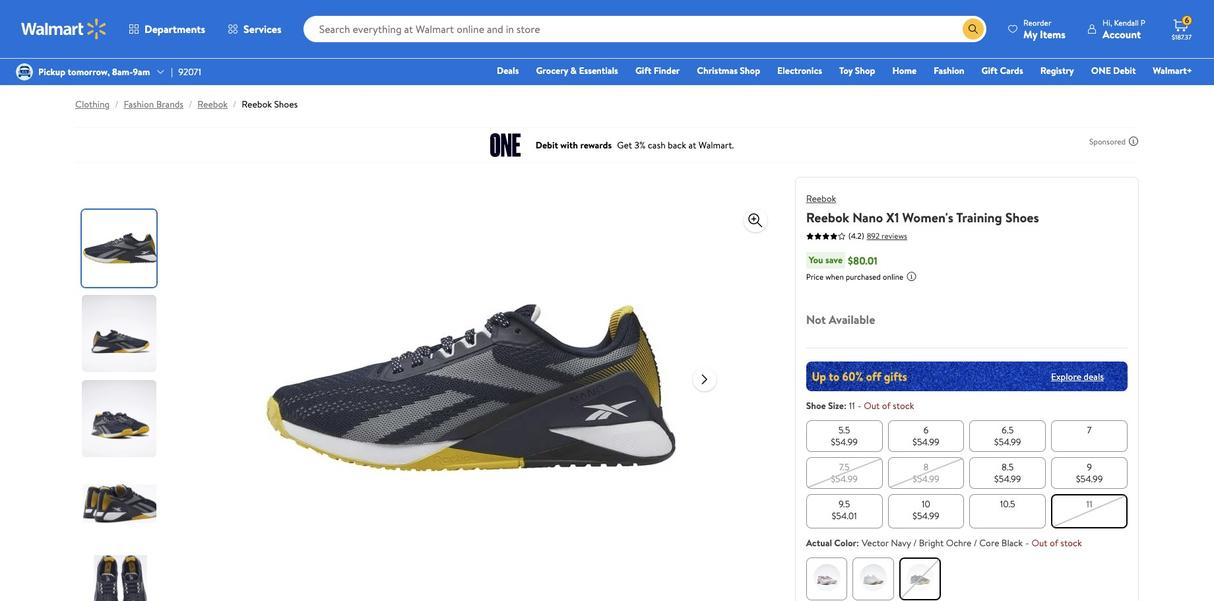 Task type: describe. For each thing, give the bounding box(es) containing it.
$54.99 for 8
[[913, 473, 940, 486]]

(4.2)
[[848, 230, 864, 242]]

reviews
[[882, 230, 907, 241]]

price
[[806, 271, 824, 282]]

purchased
[[846, 271, 881, 282]]

walmart+
[[1153, 64, 1192, 77]]

reebok nano x1 women's training shoes - image 5 of 9 image
[[82, 550, 159, 601]]

6.5 $54.99
[[994, 424, 1021, 449]]

9.5
[[839, 498, 850, 511]]

christmas shop link
[[691, 63, 766, 78]]

11 inside "button"
[[1086, 498, 1093, 511]]

shoe size : 11 - out of stock
[[806, 399, 914, 412]]

walmart+ link
[[1147, 63, 1198, 78]]

not
[[806, 311, 826, 328]]

reebok link for /
[[198, 98, 228, 111]]

7 button
[[1051, 420, 1128, 452]]

gift cards
[[982, 64, 1023, 77]]

10 $54.99
[[913, 498, 940, 523]]

0 vertical spatial shoes
[[274, 98, 298, 111]]

7.5
[[839, 461, 850, 474]]

nano
[[853, 209, 883, 226]]

$54.99 for 6
[[913, 436, 940, 449]]

save
[[825, 253, 843, 267]]

6 $54.99
[[913, 424, 940, 449]]

10.5 button
[[970, 494, 1046, 529]]

ad disclaimer and feedback image
[[1128, 136, 1139, 147]]

electronics link
[[772, 63, 828, 78]]

9
[[1087, 461, 1092, 474]]

one debit
[[1091, 64, 1136, 77]]

debit
[[1113, 64, 1136, 77]]

shoe size list
[[804, 418, 1130, 531]]

bright
[[919, 537, 944, 550]]

home link
[[887, 63, 923, 78]]

892 reviews link
[[864, 230, 907, 241]]

fashion brands link
[[124, 98, 183, 111]]

reebok nano x1 women's training shoes - image 1 of 9 image
[[82, 210, 159, 287]]

| 92071
[[171, 65, 201, 78]]

up to sixty percent off deals. shop now. image
[[806, 362, 1128, 391]]

/ right clothing link
[[115, 98, 118, 111]]

: for color
[[857, 537, 859, 550]]

shoe
[[806, 399, 826, 412]]

7
[[1087, 424, 1092, 437]]

core
[[980, 537, 999, 550]]

actual
[[806, 537, 832, 550]]

explore
[[1051, 370, 1082, 383]]

clothing / fashion brands / reebok / reebok shoes
[[75, 98, 298, 111]]

training
[[956, 209, 1002, 226]]

not available
[[806, 311, 875, 328]]

$54.99 for 6.5
[[994, 436, 1021, 449]]

9am
[[133, 65, 150, 78]]

gift for gift cards
[[982, 64, 998, 77]]

gift for gift finder
[[635, 64, 652, 77]]

tomorrow,
[[68, 65, 110, 78]]

&
[[571, 64, 577, 77]]

8am-
[[112, 65, 133, 78]]

11 button
[[1051, 494, 1128, 529]]

you save $80.01
[[809, 253, 878, 268]]

account
[[1103, 27, 1141, 41]]

6 for 6 $54.99
[[924, 424, 929, 437]]

essentials
[[579, 64, 618, 77]]

$54.99 for 10
[[913, 509, 940, 523]]

actual color list
[[804, 555, 1130, 601]]

services
[[244, 22, 282, 36]]

you
[[809, 253, 823, 267]]

navy
[[891, 537, 911, 550]]

0 vertical spatial out
[[864, 399, 880, 412]]

fashion link
[[928, 63, 970, 78]]

reebok link for reebok nano x1 women's training shoes
[[806, 192, 836, 205]]

6.5
[[1002, 424, 1014, 437]]

items
[[1040, 27, 1066, 41]]

explore deals
[[1051, 370, 1104, 383]]

hi,
[[1103, 17, 1112, 28]]

cards
[[1000, 64, 1023, 77]]

8
[[924, 461, 929, 474]]

gift finder
[[635, 64, 680, 77]]

finder
[[654, 64, 680, 77]]

/ right navy
[[913, 537, 917, 550]]

walmart image
[[21, 18, 107, 40]]

one debit link
[[1085, 63, 1142, 78]]

grocery & essentials
[[536, 64, 618, 77]]

registry link
[[1035, 63, 1080, 78]]

(4.2) 892 reviews
[[848, 230, 907, 242]]

Search search field
[[303, 16, 987, 42]]

reebok reebok nano x1 women's training shoes
[[806, 192, 1039, 226]]

actual color : vector navy / bright ochre / core black - out of stock
[[806, 537, 1082, 550]]

/ left core
[[974, 537, 977, 550]]

9.5 $54.01
[[832, 498, 857, 523]]

pickup
[[38, 65, 65, 78]]

0 vertical spatial stock
[[893, 399, 914, 412]]

6 $187.37
[[1172, 15, 1192, 42]]

shop for toy shop
[[855, 64, 875, 77]]

registry
[[1041, 64, 1074, 77]]

6 for 6 $187.37
[[1185, 15, 1189, 26]]

zoom image modal image
[[747, 212, 763, 228]]



Task type: vqa. For each thing, say whether or not it's contained in the screenshot.
Reebok Nano X1 Women's Training Shoes - image 5 of 9
yes



Task type: locate. For each thing, give the bounding box(es) containing it.
- right black
[[1026, 537, 1029, 550]]

2 gift from the left
[[982, 64, 998, 77]]

1 vertical spatial out
[[1032, 537, 1048, 550]]

$54.99 up 11 "button"
[[1076, 473, 1103, 486]]

1 vertical spatial :
[[857, 537, 859, 550]]

11 right size on the right bottom of the page
[[849, 399, 855, 412]]

0 vertical spatial 6
[[1185, 15, 1189, 26]]

6 inside 6 $187.37
[[1185, 15, 1189, 26]]

1 shop from the left
[[740, 64, 760, 77]]

0 horizontal spatial 6
[[924, 424, 929, 437]]

kendall
[[1114, 17, 1139, 28]]

women's
[[902, 209, 954, 226]]

0 vertical spatial of
[[882, 399, 891, 412]]

1 horizontal spatial stock
[[1061, 537, 1082, 550]]

reebok nano x1 women's training shoes - image 2 of 9 image
[[82, 295, 159, 372]]

reebok link up you
[[806, 192, 836, 205]]

reebok link
[[198, 98, 228, 111], [806, 192, 836, 205]]

available
[[829, 311, 875, 328]]

6 inside 6 $54.99
[[924, 424, 929, 437]]

shop for christmas shop
[[740, 64, 760, 77]]

$54.01
[[832, 509, 857, 523]]

$54.99 for 5.5
[[831, 436, 858, 449]]

892
[[867, 230, 880, 241]]

explore deals link
[[1046, 365, 1109, 388]]

$187.37
[[1172, 32, 1192, 42]]

0 horizontal spatial gift
[[635, 64, 652, 77]]

1 horizontal spatial gift
[[982, 64, 998, 77]]

1 vertical spatial stock
[[1061, 537, 1082, 550]]

0 horizontal spatial stock
[[893, 399, 914, 412]]

0 vertical spatial -
[[858, 399, 861, 412]]

$80.01
[[848, 253, 878, 268]]

8.5
[[1002, 461, 1014, 474]]

out right size on the right bottom of the page
[[864, 399, 880, 412]]

of right black
[[1050, 537, 1058, 550]]

deals
[[1084, 370, 1104, 383]]

1 horizontal spatial shop
[[855, 64, 875, 77]]

p
[[1141, 17, 1146, 28]]

gift left cards
[[982, 64, 998, 77]]

1 gift from the left
[[635, 64, 652, 77]]

11 down 9 $54.99
[[1086, 498, 1093, 511]]

$54.99 up 7.5
[[831, 436, 858, 449]]

0 vertical spatial reebok link
[[198, 98, 228, 111]]

1 vertical spatial shoes
[[1006, 209, 1039, 226]]

/ left reebok shoes link
[[233, 98, 236, 111]]

10.5
[[1000, 498, 1015, 511]]

$54.99 up bright
[[913, 509, 940, 523]]

$54.99 up 10.5
[[994, 473, 1021, 486]]

grocery & essentials link
[[530, 63, 624, 78]]

1 vertical spatial 6
[[924, 424, 929, 437]]

legal information image
[[906, 271, 917, 282]]

toy shop
[[839, 64, 875, 77]]

black
[[1002, 537, 1023, 550]]

6 up $187.37
[[1185, 15, 1189, 26]]

reebok shoes link
[[242, 98, 298, 111]]

color
[[834, 537, 857, 550]]

stock up 6 $54.99
[[893, 399, 914, 412]]

1 horizontal spatial reebok link
[[806, 192, 836, 205]]

stock
[[893, 399, 914, 412], [1061, 537, 1082, 550]]

0 horizontal spatial out
[[864, 399, 880, 412]]

of right size on the right bottom of the page
[[882, 399, 891, 412]]

stock down 11 "button"
[[1061, 537, 1082, 550]]

of
[[882, 399, 891, 412], [1050, 537, 1058, 550]]

0 horizontal spatial fashion
[[124, 98, 154, 111]]

one
[[1091, 64, 1111, 77]]

1 vertical spatial 11
[[1086, 498, 1093, 511]]

1 horizontal spatial fashion
[[934, 64, 965, 77]]

6 up 8
[[924, 424, 929, 437]]

when
[[826, 271, 844, 282]]

1 vertical spatial -
[[1026, 537, 1029, 550]]

0 vertical spatial :
[[844, 399, 847, 412]]

2 shop from the left
[[855, 64, 875, 77]]

size
[[828, 399, 844, 412]]

$54.99 for 9
[[1076, 473, 1103, 486]]

8.5 $54.99
[[994, 461, 1021, 486]]

out right black
[[1032, 537, 1048, 550]]

0 horizontal spatial shoes
[[274, 98, 298, 111]]

gift inside "link"
[[982, 64, 998, 77]]

out
[[864, 399, 880, 412], [1032, 537, 1048, 550]]

gift cards link
[[976, 63, 1029, 78]]

10
[[922, 498, 930, 511]]

fashion left "brands"
[[124, 98, 154, 111]]

gift finder link
[[630, 63, 686, 78]]

0 horizontal spatial 11
[[849, 399, 855, 412]]

home
[[893, 64, 917, 77]]

: up 5.5
[[844, 399, 847, 412]]

my
[[1024, 27, 1038, 41]]

1 vertical spatial fashion
[[124, 98, 154, 111]]

reebok
[[198, 98, 228, 111], [242, 98, 272, 111], [806, 192, 836, 205], [806, 209, 849, 226]]

$54.99 up 9.5
[[831, 473, 858, 486]]

1 horizontal spatial out
[[1032, 537, 1048, 550]]

5.5
[[839, 424, 850, 437]]

- right size on the right bottom of the page
[[858, 399, 861, 412]]

$54.99 up 10
[[913, 473, 940, 486]]

:
[[844, 399, 847, 412], [857, 537, 859, 550]]

brands
[[156, 98, 183, 111]]

gift left finder
[[635, 64, 652, 77]]

x1
[[886, 209, 899, 226]]

shop right christmas
[[740, 64, 760, 77]]

92071
[[178, 65, 201, 78]]

reorder my items
[[1024, 17, 1066, 41]]

/ right "brands"
[[189, 98, 192, 111]]

reebok nano x1 women's training shoes image
[[260, 177, 682, 599]]

-
[[858, 399, 861, 412], [1026, 537, 1029, 550]]

vector
[[862, 537, 889, 550]]

0 vertical spatial fashion
[[934, 64, 965, 77]]

0 vertical spatial 11
[[849, 399, 855, 412]]

1 vertical spatial reebok link
[[806, 192, 836, 205]]

next media item image
[[697, 371, 713, 387]]

0 horizontal spatial :
[[844, 399, 847, 412]]

reorder
[[1024, 17, 1052, 28]]

6
[[1185, 15, 1189, 26], [924, 424, 929, 437]]

1 horizontal spatial 6
[[1185, 15, 1189, 26]]

online
[[883, 271, 904, 282]]

reebok link down 92071
[[198, 98, 228, 111]]

fashion right home 'link'
[[934, 64, 965, 77]]

$54.99
[[831, 436, 858, 449], [913, 436, 940, 449], [994, 436, 1021, 449], [831, 473, 858, 486], [913, 473, 940, 486], [994, 473, 1021, 486], [1076, 473, 1103, 486], [913, 509, 940, 523]]

1 horizontal spatial shoes
[[1006, 209, 1039, 226]]

shop right toy
[[855, 64, 875, 77]]

0 horizontal spatial of
[[882, 399, 891, 412]]

7.5 $54.99
[[831, 461, 858, 486]]

clothing
[[75, 98, 110, 111]]

reebok nano x1 women's training shoes - image 3 of 9 image
[[82, 380, 159, 457]]

search icon image
[[968, 24, 979, 34]]

1 horizontal spatial -
[[1026, 537, 1029, 550]]

: for size
[[844, 399, 847, 412]]

9 $54.99
[[1076, 461, 1103, 486]]

1 horizontal spatial 11
[[1086, 498, 1093, 511]]

toy
[[839, 64, 853, 77]]

ochre
[[946, 537, 972, 550]]

deals
[[497, 64, 519, 77]]

fashion
[[934, 64, 965, 77], [124, 98, 154, 111]]

1 horizontal spatial :
[[857, 537, 859, 550]]

shoes inside reebok reebok nano x1 women's training shoes
[[1006, 209, 1039, 226]]

deals link
[[491, 63, 525, 78]]

1 horizontal spatial of
[[1050, 537, 1058, 550]]

reebok nano x1 women's training shoes - image 4 of 9 image
[[82, 465, 159, 542]]

hi, kendall p account
[[1103, 17, 1146, 41]]

: left vector
[[857, 537, 859, 550]]

$54.99 for 8.5
[[994, 473, 1021, 486]]

$54.99 up 8.5 on the right of the page
[[994, 436, 1021, 449]]

1 vertical spatial of
[[1050, 537, 1058, 550]]

electronics
[[777, 64, 822, 77]]

departments button
[[117, 13, 217, 45]]

0 horizontal spatial -
[[858, 399, 861, 412]]

services button
[[217, 13, 293, 45]]

Walmart Site-Wide search field
[[303, 16, 987, 42]]

$54.99 up 8
[[913, 436, 940, 449]]

0 horizontal spatial reebok link
[[198, 98, 228, 111]]

0 horizontal spatial shop
[[740, 64, 760, 77]]

price when purchased online
[[806, 271, 904, 282]]

pickup tomorrow, 8am-9am
[[38, 65, 150, 78]]

$54.99 for 7.5
[[831, 473, 858, 486]]

christmas
[[697, 64, 738, 77]]

 image
[[16, 63, 33, 81]]



